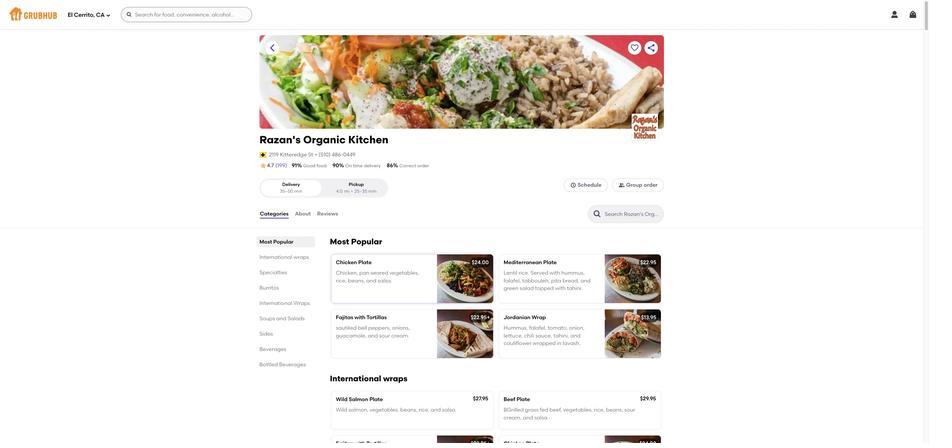 Task type: vqa. For each thing, say whether or not it's contained in the screenshot.
sour
yes



Task type: describe. For each thing, give the bounding box(es) containing it.
rice, for wraps
[[419, 407, 430, 414]]

beans, inside bgrilled grass fed beef, vegetables, rice, beans, sour cream, and salsa.
[[606, 407, 623, 414]]

main navigation navigation
[[0, 0, 924, 29]]

wild for wild salmon, vegetables, beans, rice, and salsa.
[[336, 407, 347, 414]]

falafel, inside hummus, falafel, tomato, onion, lettuce, chili sauce, tahini, and cauliflower wrapped in lavash.
[[529, 325, 547, 332]]

1 vertical spatial salsa.
[[442, 407, 457, 414]]

pan
[[359, 270, 370, 277]]

chili
[[524, 333, 534, 339]]

wraps inside international wraps tab
[[294, 254, 309, 261]]

soups and salads tab
[[260, 315, 312, 323]]

sautéed bell peppers, onions, guacamole, and sour cream.
[[336, 325, 410, 339]]

international for international wraps tab
[[260, 254, 292, 261]]

order for correct order
[[417, 163, 429, 169]]

bell
[[358, 325, 367, 332]]

(510)
[[319, 152, 331, 158]]

caret left icon image
[[268, 43, 277, 52]]

most popular inside most popular tab
[[260, 239, 294, 245]]

chicken
[[336, 260, 357, 266]]

wrapped
[[533, 341, 556, 347]]

good
[[303, 163, 316, 169]]

$29.95
[[640, 396, 656, 402]]

min inside delivery 35–50 min
[[294, 189, 302, 194]]

wild salmon plate
[[336, 397, 383, 403]]

tortillas
[[367, 315, 387, 321]]

hummus,
[[562, 270, 585, 277]]

delivery
[[282, 182, 300, 187]]

international for international wraps tab
[[260, 300, 292, 307]]

good food
[[303, 163, 327, 169]]

bgrilled
[[504, 407, 524, 414]]

group order button
[[613, 179, 664, 192]]

wild for wild salmon plate
[[336, 397, 348, 403]]

organic
[[303, 133, 346, 146]]

categories button
[[260, 201, 289, 228]]

plate right the salmon
[[370, 397, 383, 403]]

el cerrito, ca
[[68, 11, 105, 18]]

486-
[[332, 152, 343, 158]]

option group containing delivery 35–50 min
[[260, 179, 388, 198]]

razan's
[[260, 133, 301, 146]]

sides tab
[[260, 330, 312, 338]]

plate for mediterranean plate
[[543, 260, 557, 266]]

delivery
[[364, 163, 381, 169]]

2119 kitteredge st button
[[269, 151, 314, 159]]

about
[[295, 211, 311, 217]]

peppers,
[[368, 325, 391, 332]]

cream,
[[504, 415, 522, 421]]

pickup
[[349, 182, 364, 187]]

1 vertical spatial with
[[555, 285, 566, 292]]

chicken,
[[336, 270, 358, 277]]

and inside sautéed bell peppers, onions, guacamole, and sour cream.
[[368, 333, 378, 339]]

bottled
[[260, 362, 278, 368]]

86
[[387, 163, 393, 169]]

and inside lentil rice. served with hummus, falafel, tabbouleh, pita bread, and green salad topped with tahini.
[[581, 278, 591, 284]]

$22.95 for $22.95 +
[[471, 315, 487, 321]]

and inside hummus, falafel, tomato, onion, lettuce, chili sauce, tahini, and cauliflower wrapped in lavash.
[[571, 333, 581, 339]]

about button
[[295, 201, 311, 228]]

international wraps tab
[[260, 300, 312, 308]]

soups
[[260, 316, 275, 322]]

jordanian wrap
[[504, 315, 546, 321]]

1 vertical spatial chicken plate image
[[605, 436, 661, 444]]

reviews
[[317, 211, 338, 217]]

lentil rice. served with hummus, falafel, tabbouleh, pita bread, and green salad topped with tahini.
[[504, 270, 591, 292]]

popular inside most popular tab
[[273, 239, 294, 245]]

sour inside sautéed bell peppers, onions, guacamole, and sour cream.
[[379, 333, 390, 339]]

salsa. inside chicken, pan seared vegetables, rice, beans, and salsa.
[[378, 278, 392, 284]]

salad
[[520, 285, 534, 292]]

onions,
[[392, 325, 410, 332]]

svg image inside schedule 'button'
[[570, 183, 576, 189]]

bread,
[[563, 278, 579, 284]]

grass
[[525, 407, 539, 414]]

plate for beef plate
[[517, 397, 530, 403]]

delivery 35–50 min
[[280, 182, 302, 194]]

sides
[[260, 331, 273, 338]]

kitchen
[[348, 133, 389, 146]]

on
[[345, 163, 352, 169]]

wrap
[[532, 315, 546, 321]]

chicken, pan seared vegetables, rice, beans, and salsa.
[[336, 270, 419, 284]]

salads
[[288, 316, 305, 322]]

beef
[[504, 397, 516, 403]]

fajitas with tortillas image for jordanian wrap image
[[437, 310, 493, 359]]

reviews button
[[317, 201, 339, 228]]

beef plate
[[504, 397, 530, 403]]

jordanian wrap image
[[605, 310, 661, 359]]

35–50
[[280, 189, 293, 194]]

vegetables, inside bgrilled grass fed beef, vegetables, rice, beans, sour cream, and salsa.
[[563, 407, 593, 414]]

lentil
[[504, 270, 518, 277]]

0449
[[343, 152, 355, 158]]

tahini,
[[554, 333, 569, 339]]

specialties tab
[[260, 269, 312, 277]]

green
[[504, 285, 519, 292]]

1 horizontal spatial beans,
[[400, 407, 418, 414]]

tahini.
[[567, 285, 583, 292]]

on time delivery
[[345, 163, 381, 169]]

cerrito,
[[74, 11, 95, 18]]

people icon image
[[619, 183, 625, 189]]

25–35
[[354, 189, 367, 194]]

topped
[[535, 285, 554, 292]]

fajitas with tortillas
[[336, 315, 387, 321]]

rice.
[[519, 270, 530, 277]]

(510) 486-0449 button
[[319, 151, 355, 159]]

most popular tab
[[260, 238, 312, 246]]

save this restaurant button
[[628, 41, 642, 55]]

Search Razan's Organic Kitchen search field
[[604, 211, 662, 218]]

min inside pickup 4.0 mi • 25–35 min
[[369, 189, 377, 194]]

most inside most popular tab
[[260, 239, 272, 245]]

tomato,
[[548, 325, 568, 332]]

0 horizontal spatial svg image
[[106, 13, 111, 17]]

fed
[[540, 407, 548, 414]]

mediterranean plate
[[504, 260, 557, 266]]

• (510) 486-0449
[[315, 152, 355, 158]]

1 horizontal spatial most popular
[[330, 237, 382, 247]]

group
[[627, 182, 643, 188]]

correct
[[400, 163, 416, 169]]

share icon image
[[647, 43, 656, 52]]



Task type: locate. For each thing, give the bounding box(es) containing it.
and inside chicken, pan seared vegetables, rice, beans, and salsa.
[[366, 278, 377, 284]]

Search for food, convenience, alcohol... search field
[[121, 7, 252, 22]]

beans, inside chicken, pan seared vegetables, rice, beans, and salsa.
[[348, 278, 365, 284]]

st
[[308, 152, 313, 158]]

international up specialties
[[260, 254, 292, 261]]

vegetables, inside chicken, pan seared vegetables, rice, beans, and salsa.
[[390, 270, 419, 277]]

international
[[260, 254, 292, 261], [260, 300, 292, 307], [330, 374, 381, 384]]

$13.95
[[641, 315, 657, 321]]

0 vertical spatial sour
[[379, 333, 390, 339]]

0 horizontal spatial chicken plate image
[[437, 255, 493, 303]]

$24.00
[[472, 260, 489, 266]]

kitteredge
[[280, 152, 307, 158]]

beverages inside tab
[[260, 347, 286, 353]]

plate for chicken plate
[[358, 260, 372, 266]]

el
[[68, 11, 73, 18]]

razan's organic kitchen logo image
[[632, 114, 658, 140]]

falafel,
[[504, 278, 521, 284], [529, 325, 547, 332]]

1 vertical spatial falafel,
[[529, 325, 547, 332]]

1 horizontal spatial salsa.
[[442, 407, 457, 414]]

2 horizontal spatial rice,
[[594, 407, 605, 414]]

0 horizontal spatial min
[[294, 189, 302, 194]]

0 horizontal spatial salsa.
[[378, 278, 392, 284]]

star icon image
[[260, 162, 267, 170]]

and inside tab
[[276, 316, 286, 322]]

0 horizontal spatial rice,
[[336, 278, 347, 284]]

with up bell on the bottom
[[355, 315, 366, 321]]

chicken plate
[[336, 260, 372, 266]]

0 vertical spatial chicken plate image
[[437, 255, 493, 303]]

wraps
[[294, 300, 310, 307]]

rice, inside chicken, pan seared vegetables, rice, beans, and salsa.
[[336, 278, 347, 284]]

order for group order
[[644, 182, 658, 188]]

most up chicken
[[330, 237, 349, 247]]

rice, for popular
[[336, 278, 347, 284]]

min right 25–35
[[369, 189, 377, 194]]

1 vertical spatial wild
[[336, 407, 347, 414]]

razan's organic kitchen
[[260, 133, 389, 146]]

wraps
[[294, 254, 309, 261], [383, 374, 408, 384]]

0 vertical spatial beverages
[[260, 347, 286, 353]]

soups and salads
[[260, 316, 305, 322]]

1 horizontal spatial $22.95
[[641, 260, 657, 266]]

wraps down most popular tab
[[294, 254, 309, 261]]

beverages down beverages tab
[[279, 362, 306, 368]]

4.0
[[336, 189, 343, 194]]

with up pita
[[550, 270, 560, 277]]

and
[[366, 278, 377, 284], [581, 278, 591, 284], [276, 316, 286, 322], [368, 333, 378, 339], [571, 333, 581, 339], [431, 407, 441, 414], [523, 415, 533, 421]]

0 horizontal spatial •
[[315, 152, 317, 158]]

1 horizontal spatial wraps
[[383, 374, 408, 384]]

2 vertical spatial with
[[355, 315, 366, 321]]

0 vertical spatial wild
[[336, 397, 348, 403]]

0 horizontal spatial international wraps
[[260, 254, 309, 261]]

$22.95 for $22.95
[[641, 260, 657, 266]]

rice,
[[336, 278, 347, 284], [419, 407, 430, 414], [594, 407, 605, 414]]

vegetables, right the beef,
[[563, 407, 593, 414]]

international up soups and salads
[[260, 300, 292, 307]]

1 horizontal spatial popular
[[351, 237, 382, 247]]

hummus, falafel, tomato, onion, lettuce, chili sauce, tahini, and cauliflower wrapped in lavash.
[[504, 325, 585, 347]]

order inside button
[[644, 182, 658, 188]]

seared
[[371, 270, 388, 277]]

burritos
[[260, 285, 279, 291]]

sautéed
[[336, 325, 357, 332]]

1 fajitas with tortillas image from the top
[[437, 310, 493, 359]]

falafel, up green
[[504, 278, 521, 284]]

0 vertical spatial salsa.
[[378, 278, 392, 284]]

0 horizontal spatial $22.95
[[471, 315, 487, 321]]

0 horizontal spatial sour
[[379, 333, 390, 339]]

lettuce,
[[504, 333, 523, 339]]

falafel, inside lentil rice. served with hummus, falafel, tabbouleh, pita bread, and green salad topped with tahini.
[[504, 278, 521, 284]]

vegetables, right salmon,
[[370, 407, 399, 414]]

search icon image
[[593, 210, 602, 219]]

onion,
[[569, 325, 585, 332]]

1 horizontal spatial svg image
[[890, 10, 899, 19]]

1 horizontal spatial falafel,
[[529, 325, 547, 332]]

beverages tab
[[260, 346, 312, 354]]

most
[[330, 237, 349, 247], [260, 239, 272, 245]]

most popular
[[330, 237, 382, 247], [260, 239, 294, 245]]

most popular up international wraps tab
[[260, 239, 294, 245]]

beverages up bottled
[[260, 347, 286, 353]]

sour
[[379, 333, 390, 339], [625, 407, 635, 414]]

• right "mi"
[[351, 189, 353, 194]]

rice, inside bgrilled grass fed beef, vegetables, rice, beans, sour cream, and salsa.
[[594, 407, 605, 414]]

2 fajitas with tortillas image from the top
[[437, 436, 493, 444]]

chicken plate image
[[437, 255, 493, 303], [605, 436, 661, 444]]

1 vertical spatial wraps
[[383, 374, 408, 384]]

beef,
[[550, 407, 562, 414]]

time
[[353, 163, 363, 169]]

0 vertical spatial international wraps
[[260, 254, 309, 261]]

0 vertical spatial •
[[315, 152, 317, 158]]

0 horizontal spatial svg image
[[126, 12, 132, 18]]

1 vertical spatial beverages
[[279, 362, 306, 368]]

sauce,
[[536, 333, 552, 339]]

•
[[315, 152, 317, 158], [351, 189, 353, 194]]

(199)
[[276, 163, 287, 169]]

international wraps up wild salmon plate
[[330, 374, 408, 384]]

international wraps inside tab
[[260, 254, 309, 261]]

beverages inside tab
[[279, 362, 306, 368]]

1 horizontal spatial order
[[644, 182, 658, 188]]

2 horizontal spatial beans,
[[606, 407, 623, 414]]

$22.95 +
[[471, 315, 490, 321]]

schedule
[[578, 182, 602, 188]]

order right "group" on the top right of the page
[[644, 182, 658, 188]]

91
[[292, 163, 297, 169]]

bottled beverages
[[260, 362, 306, 368]]

in
[[557, 341, 562, 347]]

with down pita
[[555, 285, 566, 292]]

cream.
[[391, 333, 409, 339]]

0 horizontal spatial order
[[417, 163, 429, 169]]

wraps up wild salmon, vegetables, beans, rice, and salsa. at the left bottom of the page
[[383, 374, 408, 384]]

0 vertical spatial falafel,
[[504, 278, 521, 284]]

2 horizontal spatial svg image
[[909, 10, 918, 19]]

1 horizontal spatial international wraps
[[330, 374, 408, 384]]

served
[[531, 270, 548, 277]]

burritos tab
[[260, 284, 312, 292]]

4.7
[[267, 163, 274, 169]]

wild salmon, vegetables, beans, rice, and salsa.
[[336, 407, 457, 414]]

group order
[[627, 182, 658, 188]]

ca
[[96, 11, 105, 18]]

1 horizontal spatial sour
[[625, 407, 635, 414]]

salsa. inside bgrilled grass fed beef, vegetables, rice, beans, sour cream, and salsa.
[[534, 415, 549, 421]]

1 vertical spatial $22.95
[[471, 315, 487, 321]]

0 vertical spatial $22.95
[[641, 260, 657, 266]]

tabbouleh,
[[522, 278, 550, 284]]

save this restaurant image
[[630, 43, 639, 52]]

wild left salmon,
[[336, 407, 347, 414]]

option group
[[260, 179, 388, 198]]

plate up pan
[[358, 260, 372, 266]]

0 horizontal spatial beans,
[[348, 278, 365, 284]]

min down delivery
[[294, 189, 302, 194]]

• right st
[[315, 152, 317, 158]]

mediterranean plate image
[[605, 255, 661, 303]]

pickup 4.0 mi • 25–35 min
[[336, 182, 377, 194]]

2119
[[269, 152, 279, 158]]

international wraps down most popular tab
[[260, 254, 309, 261]]

2119 kitteredge st
[[269, 152, 313, 158]]

2 horizontal spatial salsa.
[[534, 415, 549, 421]]

order
[[417, 163, 429, 169], [644, 182, 658, 188]]

• inside pickup 4.0 mi • 25–35 min
[[351, 189, 353, 194]]

fajitas with tortillas image
[[437, 310, 493, 359], [437, 436, 493, 444]]

1 vertical spatial international wraps
[[330, 374, 408, 384]]

0 vertical spatial fajitas with tortillas image
[[437, 310, 493, 359]]

1 vertical spatial order
[[644, 182, 658, 188]]

0 horizontal spatial wraps
[[294, 254, 309, 261]]

0 vertical spatial international
[[260, 254, 292, 261]]

2 wild from the top
[[336, 407, 347, 414]]

1 vertical spatial international
[[260, 300, 292, 307]]

jordanian
[[504, 315, 531, 321]]

90
[[333, 163, 339, 169]]

order right correct
[[417, 163, 429, 169]]

2 min from the left
[[369, 189, 377, 194]]

popular
[[351, 237, 382, 247], [273, 239, 294, 245]]

0 horizontal spatial falafel,
[[504, 278, 521, 284]]

specialties
[[260, 270, 287, 276]]

svg image
[[909, 10, 918, 19], [126, 12, 132, 18], [570, 183, 576, 189]]

0 horizontal spatial most popular
[[260, 239, 294, 245]]

guacamole,
[[336, 333, 367, 339]]

0 vertical spatial wraps
[[294, 254, 309, 261]]

$27.95
[[473, 396, 489, 402]]

1 wild from the top
[[336, 397, 348, 403]]

subscription pass image
[[260, 152, 267, 158]]

plate up grass
[[517, 397, 530, 403]]

2 vertical spatial salsa.
[[534, 415, 549, 421]]

fajitas with tortillas image for the bottom chicken plate image
[[437, 436, 493, 444]]

0 vertical spatial order
[[417, 163, 429, 169]]

categories
[[260, 211, 289, 217]]

1 vertical spatial sour
[[625, 407, 635, 414]]

2 vertical spatial international
[[330, 374, 381, 384]]

popular up international wraps tab
[[273, 239, 294, 245]]

fajitas
[[336, 315, 353, 321]]

bgrilled grass fed beef, vegetables, rice, beans, sour cream, and salsa.
[[504, 407, 635, 421]]

1 min from the left
[[294, 189, 302, 194]]

bottled beverages tab
[[260, 361, 312, 369]]

1 horizontal spatial min
[[369, 189, 377, 194]]

sour inside bgrilled grass fed beef, vegetables, rice, beans, sour cream, and salsa.
[[625, 407, 635, 414]]

0 vertical spatial with
[[550, 270, 560, 277]]

vegetables, right seared
[[390, 270, 419, 277]]

international wraps tab
[[260, 254, 312, 262]]

0 horizontal spatial popular
[[273, 239, 294, 245]]

hummus,
[[504, 325, 528, 332]]

and inside bgrilled grass fed beef, vegetables, rice, beans, sour cream, and salsa.
[[523, 415, 533, 421]]

0 horizontal spatial most
[[260, 239, 272, 245]]

1 horizontal spatial most
[[330, 237, 349, 247]]

falafel, up sauce,
[[529, 325, 547, 332]]

1 vertical spatial fajitas with tortillas image
[[437, 436, 493, 444]]

1 horizontal spatial svg image
[[570, 183, 576, 189]]

international wraps
[[260, 300, 310, 307]]

international wraps
[[260, 254, 309, 261], [330, 374, 408, 384]]

1 horizontal spatial •
[[351, 189, 353, 194]]

most up international wraps tab
[[260, 239, 272, 245]]

most popular up chicken plate
[[330, 237, 382, 247]]

food
[[317, 163, 327, 169]]

svg image
[[890, 10, 899, 19], [106, 13, 111, 17]]

correct order
[[400, 163, 429, 169]]

1 horizontal spatial chicken plate image
[[605, 436, 661, 444]]

with
[[550, 270, 560, 277], [555, 285, 566, 292], [355, 315, 366, 321]]

popular up chicken plate
[[351, 237, 382, 247]]

1 vertical spatial •
[[351, 189, 353, 194]]

salsa.
[[378, 278, 392, 284], [442, 407, 457, 414], [534, 415, 549, 421]]

plate up served at bottom right
[[543, 260, 557, 266]]

wild left the salmon
[[336, 397, 348, 403]]

international up the salmon
[[330, 374, 381, 384]]

1 horizontal spatial rice,
[[419, 407, 430, 414]]



